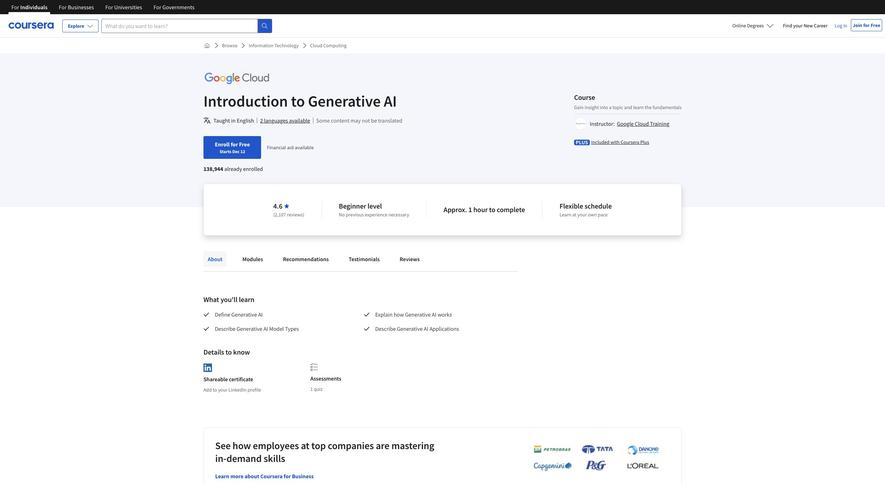 Task type: describe. For each thing, give the bounding box(es) containing it.
home image
[[204, 43, 210, 48]]

banner navigation
[[6, 0, 200, 14]]

(2,107
[[274, 212, 286, 218]]

ai for describe generative ai applications
[[424, 326, 429, 333]]

log in link
[[832, 21, 852, 30]]

insight
[[585, 104, 599, 111]]

how for explain
[[394, 312, 404, 319]]

coursera image
[[9, 20, 54, 31]]

free for enroll
[[239, 141, 250, 148]]

top
[[312, 440, 326, 453]]

testimonials
[[349, 256, 380, 263]]

included
[[592, 139, 610, 145]]

138,944 already enrolled
[[204, 166, 263, 173]]

details
[[204, 348, 224, 357]]

to for your
[[213, 387, 217, 394]]

generative up describe generative ai applications
[[405, 312, 431, 319]]

aid
[[287, 145, 294, 151]]

dec
[[232, 149, 240, 155]]

instructor: google cloud training
[[590, 120, 670, 127]]

ai up 'translated'
[[384, 92, 397, 111]]

define generative ai
[[215, 312, 263, 319]]

describe generative ai applications
[[375, 326, 459, 333]]

individuals
[[20, 4, 47, 11]]

to for generative
[[291, 92, 305, 111]]

assessments
[[311, 376, 342, 383]]

not
[[362, 117, 370, 124]]

coursera plus image
[[575, 140, 590, 145]]

demand
[[227, 453, 262, 466]]

more
[[231, 473, 244, 481]]

governments
[[163, 4, 195, 11]]

at for top
[[301, 440, 310, 453]]

log in
[[835, 22, 848, 29]]

financial aid available button
[[267, 145, 314, 151]]

topic
[[613, 104, 624, 111]]

fundamentals
[[653, 104, 682, 111]]

1 vertical spatial cloud
[[635, 120, 649, 127]]

details to know
[[204, 348, 250, 357]]

necessary
[[389, 212, 409, 218]]

and
[[625, 104, 633, 111]]

for for governments
[[154, 4, 161, 11]]

you'll
[[221, 296, 238, 304]]

be
[[371, 117, 377, 124]]

gain
[[575, 104, 584, 111]]

for for businesses
[[59, 4, 67, 11]]

enrolled
[[243, 166, 263, 173]]

coursera enterprise logos image
[[523, 445, 666, 476]]

for universities
[[105, 4, 142, 11]]

some content may not be translated
[[316, 117, 403, 124]]

your inside flexible schedule learn at your own pace
[[578, 212, 587, 218]]

shareable
[[204, 376, 228, 383]]

to for know
[[226, 348, 232, 357]]

explain
[[375, 312, 393, 319]]

what
[[204, 296, 219, 304]]

join for free link
[[852, 19, 883, 31]]

information technology
[[249, 42, 299, 49]]

for businesses
[[59, 4, 94, 11]]

for for universities
[[105, 4, 113, 11]]

previous
[[346, 212, 364, 218]]

find your new career
[[784, 22, 828, 29]]

browse link
[[219, 39, 240, 52]]

schedule
[[585, 202, 612, 211]]

free for join
[[871, 22, 881, 28]]

join for free
[[854, 22, 881, 28]]

level
[[368, 202, 382, 211]]

0 horizontal spatial cloud
[[310, 42, 323, 49]]

works
[[438, 312, 452, 319]]

cloud computing
[[310, 42, 347, 49]]

see how employees at top companies are mastering in-demand skills
[[215, 440, 435, 466]]

new
[[804, 22, 814, 29]]

experience
[[365, 212, 388, 218]]

universities
[[114, 4, 142, 11]]

approx. 1 hour to complete
[[444, 205, 526, 214]]

online degrees button
[[727, 18, 780, 33]]

a
[[610, 104, 612, 111]]

for for join
[[864, 22, 870, 28]]

how for see
[[233, 440, 251, 453]]

computing
[[324, 42, 347, 49]]

What do you want to learn? text field
[[101, 19, 258, 33]]

2 languages available
[[260, 117, 310, 124]]

1 vertical spatial coursera
[[261, 473, 283, 481]]

join
[[854, 22, 863, 28]]

flexible
[[560, 202, 584, 211]]

no
[[339, 212, 345, 218]]

(2,107 reviews)
[[274, 212, 305, 218]]

about
[[245, 473, 259, 481]]

learn more about coursera for business link
[[215, 473, 314, 481]]

beginner
[[339, 202, 366, 211]]

translated
[[378, 117, 403, 124]]

describe generative ai model types
[[215, 326, 299, 333]]

1 vertical spatial 1
[[311, 387, 313, 393]]

already
[[225, 166, 242, 173]]

generative for describe generative ai model types
[[237, 326, 263, 333]]

describe for describe generative ai model types
[[215, 326, 236, 333]]

enroll
[[215, 141, 230, 148]]

companies
[[328, 440, 374, 453]]

1 quiz
[[311, 387, 323, 393]]

course
[[575, 93, 596, 102]]

reviews link
[[396, 252, 424, 267]]

approx.
[[444, 205, 467, 214]]

in
[[231, 117, 236, 124]]

profile
[[248, 387, 261, 394]]

add
[[204, 387, 212, 394]]

businesses
[[68, 4, 94, 11]]

google cloud training link
[[617, 120, 670, 127]]

financial
[[267, 145, 286, 151]]

reviews
[[400, 256, 420, 263]]



Task type: locate. For each thing, give the bounding box(es) containing it.
available for financial aid available
[[295, 145, 314, 151]]

recommendations
[[283, 256, 329, 263]]

describe down explain
[[375, 326, 396, 333]]

0 horizontal spatial 1
[[311, 387, 313, 393]]

138,944
[[204, 166, 223, 173]]

1 vertical spatial your
[[578, 212, 587, 218]]

1 horizontal spatial learn
[[634, 104, 644, 111]]

for inside 'enroll for free starts dec 12'
[[231, 141, 238, 148]]

ai for define generative ai
[[258, 312, 263, 319]]

pace
[[598, 212, 608, 218]]

describe for describe generative ai applications
[[375, 326, 396, 333]]

available down "introduction to generative ai"
[[289, 117, 310, 124]]

learn more about coursera for business
[[215, 473, 314, 481]]

for right "join" in the right of the page
[[864, 22, 870, 28]]

at inside flexible schedule learn at your own pace
[[573, 212, 577, 218]]

1 horizontal spatial learn
[[560, 212, 572, 218]]

taught
[[214, 117, 230, 124]]

2 vertical spatial your
[[218, 387, 228, 394]]

2 horizontal spatial your
[[794, 22, 803, 29]]

plus
[[641, 139, 650, 145]]

linkedin
[[229, 387, 247, 394]]

0 horizontal spatial coursera
[[261, 473, 283, 481]]

log
[[835, 22, 843, 29]]

find
[[784, 22, 793, 29]]

your down "shareable certificate"
[[218, 387, 228, 394]]

0 horizontal spatial your
[[218, 387, 228, 394]]

available for 2 languages available
[[289, 117, 310, 124]]

quiz
[[314, 387, 323, 393]]

1 horizontal spatial how
[[394, 312, 404, 319]]

google cloud image
[[204, 70, 271, 87]]

ai for describe generative ai model types
[[264, 326, 268, 333]]

generative for define generative ai
[[232, 312, 257, 319]]

recommendations link
[[279, 252, 333, 267]]

0 horizontal spatial describe
[[215, 326, 236, 333]]

0 vertical spatial coursera
[[621, 139, 640, 145]]

0 vertical spatial at
[[573, 212, 577, 218]]

0 vertical spatial free
[[871, 22, 881, 28]]

add to your linkedin profile
[[204, 387, 261, 394]]

beginner level no previous experience necessary
[[339, 202, 409, 218]]

2 for from the left
[[59, 4, 67, 11]]

0 vertical spatial how
[[394, 312, 404, 319]]

about
[[208, 256, 223, 263]]

career
[[815, 22, 828, 29]]

1 vertical spatial available
[[295, 145, 314, 151]]

0 vertical spatial learn
[[634, 104, 644, 111]]

1 left hour
[[469, 205, 472, 214]]

about link
[[204, 252, 227, 267]]

0 horizontal spatial at
[[301, 440, 310, 453]]

generative down "explain how generative ai works" on the bottom
[[397, 326, 423, 333]]

to right hour
[[490, 205, 496, 214]]

know
[[233, 348, 250, 357]]

financial aid available
[[267, 145, 314, 151]]

1 horizontal spatial 1
[[469, 205, 472, 214]]

degrees
[[748, 22, 764, 29]]

for left individuals
[[11, 4, 19, 11]]

starts
[[220, 149, 232, 155]]

define
[[215, 312, 230, 319]]

learn up define generative ai
[[239, 296, 255, 304]]

coursera down "skills"
[[261, 473, 283, 481]]

for for enroll
[[231, 141, 238, 148]]

in
[[844, 22, 848, 29]]

explain how generative ai works
[[375, 312, 452, 319]]

browse
[[222, 42, 238, 49]]

describe down define
[[215, 326, 236, 333]]

learn inside course gain insight into a topic and learn the fundamentals
[[634, 104, 644, 111]]

1 vertical spatial free
[[239, 141, 250, 148]]

4.6
[[274, 202, 283, 211]]

for individuals
[[11, 4, 47, 11]]

generative up content
[[308, 92, 381, 111]]

coursera
[[621, 139, 640, 145], [261, 473, 283, 481]]

for for individuals
[[11, 4, 19, 11]]

1 vertical spatial learn
[[239, 296, 255, 304]]

0 horizontal spatial free
[[239, 141, 250, 148]]

complete
[[497, 205, 526, 214]]

free up "12"
[[239, 141, 250, 148]]

cloud right the google
[[635, 120, 649, 127]]

to up 2 languages available button
[[291, 92, 305, 111]]

with
[[611, 139, 620, 145]]

business
[[292, 473, 314, 481]]

generative
[[308, 92, 381, 111], [232, 312, 257, 319], [405, 312, 431, 319], [237, 326, 263, 333], [397, 326, 423, 333]]

free right "join" in the right of the page
[[871, 22, 881, 28]]

1 vertical spatial for
[[231, 141, 238, 148]]

2 describe from the left
[[375, 326, 396, 333]]

1 vertical spatial at
[[301, 440, 310, 453]]

cloud computing link
[[307, 39, 350, 52]]

for left universities
[[105, 4, 113, 11]]

1 horizontal spatial at
[[573, 212, 577, 218]]

1 horizontal spatial describe
[[375, 326, 396, 333]]

google cloud training image
[[576, 118, 586, 129]]

generative up describe generative ai model types
[[232, 312, 257, 319]]

how right explain
[[394, 312, 404, 319]]

0 vertical spatial your
[[794, 22, 803, 29]]

learn left the
[[634, 104, 644, 111]]

1 horizontal spatial cloud
[[635, 120, 649, 127]]

see
[[215, 440, 231, 453]]

available right aid
[[295, 145, 314, 151]]

skills
[[264, 453, 285, 466]]

content
[[331, 117, 350, 124]]

1 horizontal spatial your
[[578, 212, 587, 218]]

at for your
[[573, 212, 577, 218]]

for left governments
[[154, 4, 161, 11]]

None search field
[[101, 19, 272, 33]]

1 vertical spatial learn
[[215, 473, 230, 481]]

at inside "see how employees at top companies are mastering in-demand skills"
[[301, 440, 310, 453]]

available
[[289, 117, 310, 124], [295, 145, 314, 151]]

available inside button
[[289, 117, 310, 124]]

english
[[237, 117, 254, 124]]

cloud left computing
[[310, 42, 323, 49]]

1 vertical spatial how
[[233, 440, 251, 453]]

to
[[291, 92, 305, 111], [490, 205, 496, 214], [226, 348, 232, 357], [213, 387, 217, 394]]

0 vertical spatial available
[[289, 117, 310, 124]]

explore button
[[62, 20, 99, 32]]

1 horizontal spatial coursera
[[621, 139, 640, 145]]

may
[[351, 117, 361, 124]]

generative for describe generative ai applications
[[397, 326, 423, 333]]

2 vertical spatial for
[[284, 473, 291, 481]]

testimonials link
[[345, 252, 384, 267]]

find your new career link
[[780, 21, 832, 30]]

1 horizontal spatial free
[[871, 22, 881, 28]]

google
[[617, 120, 634, 127]]

generative down define generative ai
[[237, 326, 263, 333]]

2 horizontal spatial for
[[864, 22, 870, 28]]

free
[[871, 22, 881, 28], [239, 141, 250, 148]]

ai left applications
[[424, 326, 429, 333]]

at down the flexible
[[573, 212, 577, 218]]

at left "top"
[[301, 440, 310, 453]]

1 for from the left
[[11, 4, 19, 11]]

learn inside flexible schedule learn at your own pace
[[560, 212, 572, 218]]

how right see
[[233, 440, 251, 453]]

the
[[645, 104, 652, 111]]

1 describe from the left
[[215, 326, 236, 333]]

12
[[241, 149, 245, 155]]

0 horizontal spatial learn
[[239, 296, 255, 304]]

0 vertical spatial 1
[[469, 205, 472, 214]]

technology
[[275, 42, 299, 49]]

information
[[249, 42, 274, 49]]

learn left more
[[215, 473, 230, 481]]

0 horizontal spatial for
[[231, 141, 238, 148]]

your right find
[[794, 22, 803, 29]]

learn down the flexible
[[560, 212, 572, 218]]

included with coursera plus link
[[592, 139, 650, 146]]

0 vertical spatial for
[[864, 22, 870, 28]]

ai left works
[[432, 312, 437, 319]]

2
[[260, 117, 263, 124]]

1 horizontal spatial for
[[284, 473, 291, 481]]

for up dec
[[231, 141, 238, 148]]

free inside 'enroll for free starts dec 12'
[[239, 141, 250, 148]]

0 horizontal spatial learn
[[215, 473, 230, 481]]

your
[[794, 22, 803, 29], [578, 212, 587, 218], [218, 387, 228, 394]]

0 vertical spatial cloud
[[310, 42, 323, 49]]

for
[[11, 4, 19, 11], [59, 4, 67, 11], [105, 4, 113, 11], [154, 4, 161, 11]]

explore
[[68, 23, 84, 29]]

enroll for free starts dec 12
[[215, 141, 250, 155]]

ai up describe generative ai model types
[[258, 312, 263, 319]]

for left businesses
[[59, 4, 67, 11]]

0 vertical spatial learn
[[560, 212, 572, 218]]

for left business
[[284, 473, 291, 481]]

introduction to generative ai
[[204, 92, 397, 111]]

to right add
[[213, 387, 217, 394]]

online
[[733, 22, 747, 29]]

ai left model
[[264, 326, 268, 333]]

how inside "see how employees at top companies are mastering in-demand skills"
[[233, 440, 251, 453]]

into
[[600, 104, 609, 111]]

at
[[573, 212, 577, 218], [301, 440, 310, 453]]

some
[[316, 117, 330, 124]]

for
[[864, 22, 870, 28], [231, 141, 238, 148], [284, 473, 291, 481]]

4 for from the left
[[154, 4, 161, 11]]

0 horizontal spatial how
[[233, 440, 251, 453]]

modules
[[243, 256, 263, 263]]

3 for from the left
[[105, 4, 113, 11]]

your left own
[[578, 212, 587, 218]]

coursera left plus
[[621, 139, 640, 145]]

to left know
[[226, 348, 232, 357]]

information technology link
[[246, 39, 302, 52]]

1 left quiz
[[311, 387, 313, 393]]

course gain insight into a topic and learn the fundamentals
[[575, 93, 682, 111]]

taught in english
[[214, 117, 254, 124]]



Task type: vqa. For each thing, say whether or not it's contained in the screenshot.
jobs related to Estate
no



